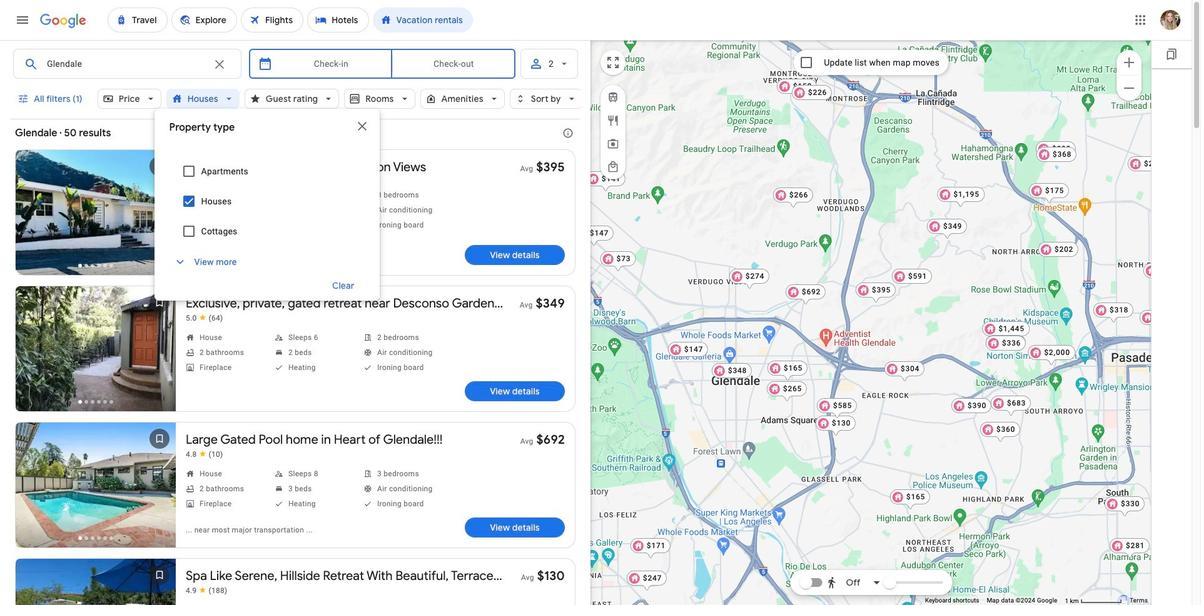 Task type: vqa. For each thing, say whether or not it's contained in the screenshot.
Check-in TEXT BOX at the left of page
yes



Task type: locate. For each thing, give the bounding box(es) containing it.
Search for places, hotels and more text field
[[46, 49, 205, 78]]

close dialog image
[[355, 119, 370, 134]]

1 next image from the top
[[145, 200, 175, 230]]

filters form
[[10, 40, 582, 301]]

3 photos list from the top
[[16, 423, 176, 559]]

photo 1 image
[[16, 150, 176, 275], [16, 287, 176, 412], [16, 423, 176, 548], [16, 560, 176, 606]]

4.9 out of 5 stars from 188 reviews image
[[186, 586, 228, 596]]

Check-out text field
[[402, 49, 506, 78]]

photos list
[[16, 150, 176, 286], [16, 287, 176, 422], [16, 423, 176, 559], [16, 560, 176, 606]]

next image down save large gated pool home in heart of glendale!!! to collection image
[[145, 473, 175, 503]]

next image for save large gated pool home in heart of glendale!!! to collection image
[[145, 473, 175, 503]]

save spa like serene, hillside retreat with beautiful, terraced private pool to collection image
[[145, 561, 175, 591]]

next image
[[145, 337, 175, 367]]

photo 1 image for save large gated pool home in heart of glendale!!! to collection image
[[16, 423, 176, 548]]

1 back image from the top
[[17, 337, 47, 367]]

learn more about these results image
[[553, 118, 583, 148]]

1 vertical spatial next image
[[145, 473, 175, 503]]

save exclusive, private, gated retreat near desconso gardens and rose bowl to collection image
[[145, 288, 175, 318]]

photos list for back icon corresponding to photo 1 for save large gated pool home in heart of glendale!!! to collection image
[[16, 423, 176, 559]]

1 photo 1 image from the top
[[16, 150, 176, 275]]

3 photo 1 image from the top
[[16, 423, 176, 548]]

2 next image from the top
[[145, 473, 175, 503]]

2 back image from the top
[[17, 473, 47, 503]]

1 photos list from the top
[[16, 150, 176, 286]]

next image down save tree house serenity retreat. canyon views to collection image
[[145, 200, 175, 230]]

back image
[[17, 200, 47, 230]]

4 photos list from the top
[[16, 560, 176, 606]]

2 photo 1 image from the top
[[16, 287, 176, 412]]

back image
[[17, 337, 47, 367], [17, 473, 47, 503]]

next image for save tree house serenity retreat. canyon views to collection image
[[145, 200, 175, 230]]

2 photos list from the top
[[16, 287, 176, 422]]

1 vertical spatial back image
[[17, 473, 47, 503]]

0 vertical spatial back image
[[17, 337, 47, 367]]

view larger map image
[[606, 55, 621, 70]]

photo 1 image for the save exclusive, private, gated retreat near desconso gardens and rose bowl to collection icon
[[16, 287, 176, 412]]

photos list for back icon related to photo 1 for the save exclusive, private, gated retreat near desconso gardens and rose bowl to collection icon
[[16, 287, 176, 422]]

map region
[[591, 40, 1152, 606]]

save large gated pool home in heart of glendale!!! to collection image
[[145, 424, 175, 454]]

next image
[[145, 200, 175, 230], [145, 473, 175, 503]]

0 vertical spatial next image
[[145, 200, 175, 230]]

zoom in map image
[[1122, 55, 1137, 70]]

4.8 out of 5 stars from 10 reviews image
[[186, 450, 223, 460]]



Task type: describe. For each thing, give the bounding box(es) containing it.
clear image
[[212, 57, 227, 72]]

4 photo 1 image from the top
[[16, 560, 176, 606]]

main menu image
[[15, 13, 30, 28]]

5 out of 5 stars from 64 reviews image
[[186, 314, 223, 324]]

back image for photo 1 for the save exclusive, private, gated retreat near desconso gardens and rose bowl to collection icon
[[17, 337, 47, 367]]

zoom out map image
[[1122, 80, 1137, 95]]

back image for photo 1 for save large gated pool home in heart of glendale!!! to collection image
[[17, 473, 47, 503]]

photos list for back image
[[16, 150, 176, 286]]

photo 1 image for save tree house serenity retreat. canyon views to collection image
[[16, 150, 176, 275]]

save tree house serenity retreat. canyon views to collection image
[[145, 151, 175, 182]]

Check-in text field
[[280, 49, 382, 78]]



